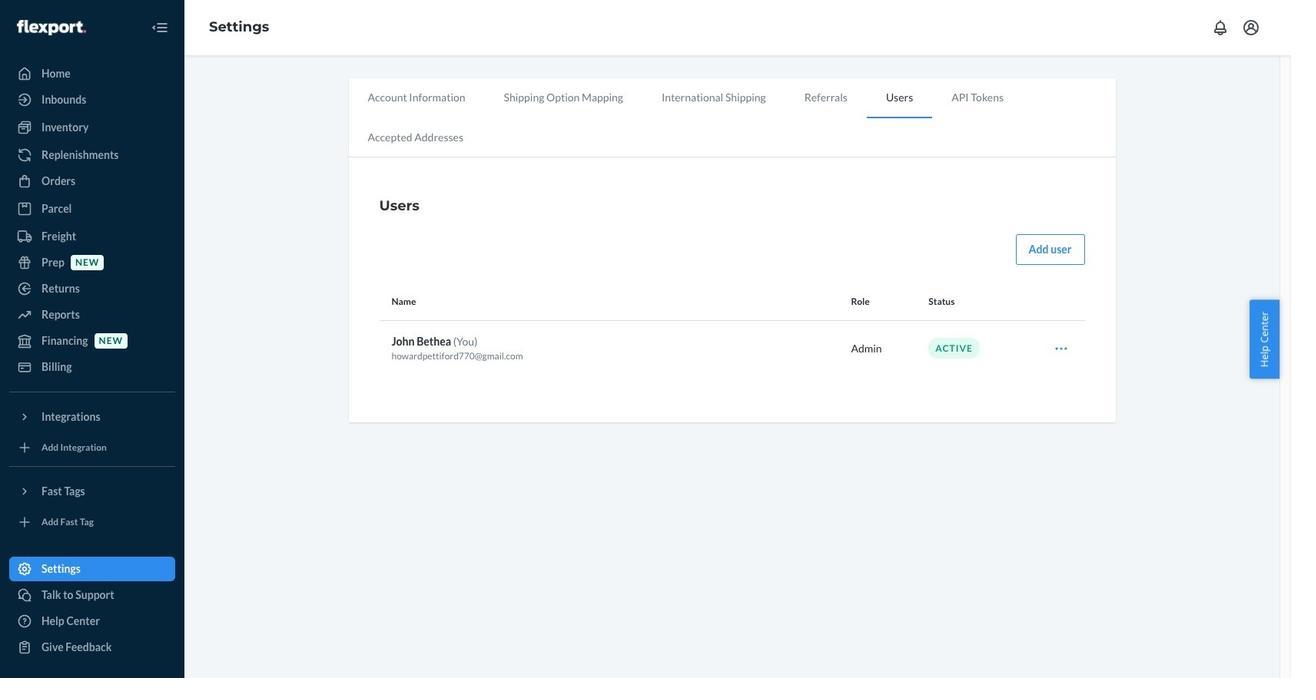 Task type: vqa. For each thing, say whether or not it's contained in the screenshot.
Help Center "BUTTON"
no



Task type: describe. For each thing, give the bounding box(es) containing it.
close navigation image
[[151, 18, 169, 37]]

flexport logo image
[[17, 20, 86, 35]]



Task type: locate. For each thing, give the bounding box(es) containing it.
open notifications image
[[1211, 18, 1230, 37]]

open account menu image
[[1242, 18, 1261, 37]]

tab
[[349, 78, 485, 117], [485, 78, 643, 117], [643, 78, 785, 117], [785, 78, 867, 117], [867, 78, 933, 118], [933, 78, 1023, 117], [349, 118, 483, 157]]

tab list
[[349, 78, 1116, 158]]



